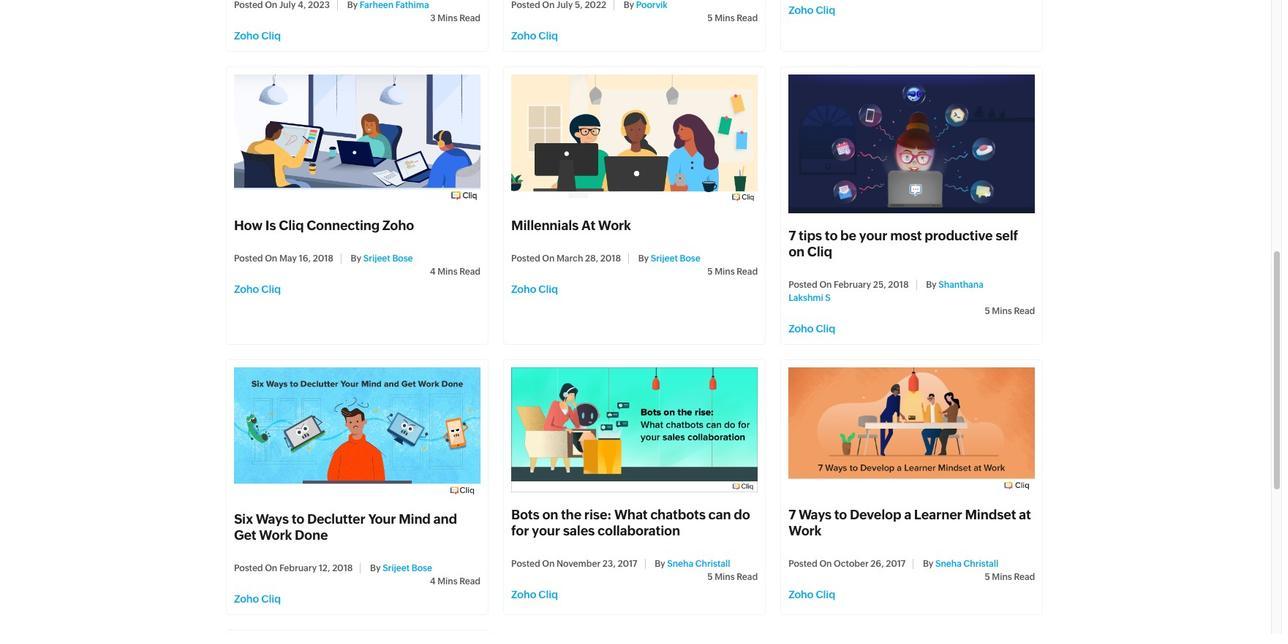 Task type: locate. For each thing, give the bounding box(es) containing it.
posted on may 16, 2018
[[234, 254, 334, 264]]

2 sneha from the left
[[936, 560, 962, 570]]

0 horizontal spatial your
[[532, 524, 560, 539]]

by sneha christall down learner
[[921, 560, 999, 570]]

1 vertical spatial 4
[[430, 577, 436, 587]]

to inside six ways to declutter your mind and get work done
[[292, 512, 304, 527]]

work
[[598, 218, 631, 233], [789, 524, 822, 539], [259, 528, 292, 543]]

by for a
[[923, 560, 934, 570]]

0 horizontal spatial sneha
[[667, 560, 694, 570]]

develop
[[850, 508, 902, 523]]

read for millennials at work
[[737, 267, 758, 277]]

2 christall from the left
[[964, 560, 999, 570]]

lakshmi
[[789, 294, 824, 304]]

2 4 mins read from the top
[[430, 577, 481, 587]]

zoho cliq link for how is cliq connecting zoho
[[234, 284, 281, 296]]

by down 7 ways to develop a learner mindset at work
[[923, 560, 934, 570]]

by srijeet bose for how is cliq connecting zoho
[[349, 254, 413, 264]]

the
[[561, 508, 582, 523]]

to inside 7 tips to be your most productive self on cliq
[[825, 228, 838, 244]]

7 for 7 ways to develop a learner mindset at work
[[789, 508, 796, 523]]

1 horizontal spatial by sneha christall
[[921, 560, 999, 570]]

is
[[265, 218, 276, 233]]

posted on february 25, 2018
[[789, 280, 909, 291]]

7 ways to develop a learner mindset at work
[[789, 508, 1031, 539]]

on left the october
[[820, 560, 832, 570]]

0 vertical spatial 4 mins read
[[430, 267, 481, 277]]

to left develop
[[835, 508, 847, 523]]

12,
[[319, 564, 330, 574]]

posted down how on the left
[[234, 254, 263, 264]]

1 2017 from the left
[[618, 560, 638, 570]]

ways inside six ways to declutter your mind and get work done
[[256, 512, 289, 527]]

7 inside 7 ways to develop a learner mindset at work
[[789, 508, 796, 523]]

5 mins read
[[708, 13, 758, 23], [708, 267, 758, 277], [985, 307, 1035, 317], [708, 573, 758, 583], [985, 573, 1035, 583]]

sneha down chatbots
[[667, 560, 694, 570]]

shanthana lakshmi s link
[[789, 280, 984, 304]]

mins for 7 ways to develop a learner mindset at work
[[992, 573, 1012, 583]]

2 2017 from the left
[[886, 560, 906, 570]]

six
[[234, 512, 253, 527]]

by
[[351, 254, 361, 264], [638, 254, 649, 264], [924, 280, 939, 291], [655, 560, 665, 570], [923, 560, 934, 570], [370, 564, 381, 574]]

christall down can in the right of the page
[[696, 560, 730, 570]]

posted left the october
[[789, 560, 818, 570]]

2 4 from the top
[[430, 577, 436, 587]]

shanthana lakshmi s
[[789, 280, 984, 304]]

your
[[859, 228, 888, 244], [532, 524, 560, 539]]

7 left tips
[[789, 228, 796, 244]]

christall for mindset
[[964, 560, 999, 570]]

christall down mindset
[[964, 560, 999, 570]]

on up s
[[820, 280, 832, 291]]

read for six ways to declutter your mind and get work done
[[460, 577, 481, 587]]

posted for how is cliq connecting zoho
[[234, 254, 263, 264]]

7 ways to develop a learner mindset at work link
[[789, 508, 1031, 539]]

zoho cliq for bots on the rise: what chatbots can do for your sales collaboration
[[511, 590, 558, 602]]

to
[[825, 228, 838, 244], [835, 508, 847, 523], [292, 512, 304, 527]]

tips
[[799, 228, 822, 244]]

1 horizontal spatial sneha christall link
[[936, 560, 999, 570]]

on
[[789, 244, 805, 260], [265, 254, 277, 264], [542, 254, 555, 264], [820, 280, 832, 291], [542, 508, 558, 523], [542, 560, 555, 570], [820, 560, 832, 570], [265, 564, 277, 574]]

23,
[[603, 560, 616, 570]]

zoho cliq link for millennials at work
[[511, 284, 558, 296]]

by for your
[[370, 564, 381, 574]]

to left be
[[825, 228, 838, 244]]

by srijeet bose
[[349, 254, 413, 264], [637, 254, 701, 264], [368, 564, 432, 574]]

sneha down learner
[[936, 560, 962, 570]]

zoho cliq
[[789, 4, 836, 16], [234, 30, 281, 41], [511, 30, 558, 41], [234, 284, 281, 296], [511, 284, 558, 296], [789, 324, 836, 335], [511, 590, 558, 602], [789, 590, 836, 602], [234, 594, 281, 606]]

sneha christall link
[[667, 560, 730, 570], [936, 560, 999, 570]]

by down your
[[370, 564, 381, 574]]

sneha
[[667, 560, 694, 570], [936, 560, 962, 570]]

sneha christall link down mindset
[[936, 560, 999, 570]]

most
[[890, 228, 922, 244]]

28,
[[585, 254, 599, 264]]

5 mins read for 7 ways to develop a learner mindset at work
[[985, 573, 1035, 583]]

2017 for a
[[886, 560, 906, 570]]

1 sneha from the left
[[667, 560, 694, 570]]

2017 right the 26,
[[886, 560, 906, 570]]

2017
[[618, 560, 638, 570], [886, 560, 906, 570]]

your inside 7 tips to be your most productive self on cliq
[[859, 228, 888, 244]]

1 vertical spatial 7
[[789, 508, 796, 523]]

mins
[[438, 13, 458, 23], [715, 13, 735, 23], [438, 267, 458, 277], [715, 267, 735, 277], [992, 307, 1012, 317], [715, 573, 735, 583], [992, 573, 1012, 583], [438, 577, 458, 587]]

at
[[582, 218, 595, 233]]

on for how is cliq connecting zoho
[[265, 254, 277, 264]]

7 ways to develop a learner mindset at work image
[[789, 368, 1035, 493]]

srijeet
[[363, 254, 390, 264], [651, 254, 678, 264], [383, 564, 410, 574]]

1 vertical spatial february
[[279, 564, 317, 574]]

posted down get
[[234, 564, 263, 574]]

7
[[789, 228, 796, 244], [789, 508, 796, 523]]

read
[[460, 13, 481, 23], [737, 13, 758, 23], [460, 267, 481, 277], [737, 267, 758, 277], [1014, 307, 1035, 317], [737, 573, 758, 583], [1014, 573, 1035, 583], [460, 577, 481, 587]]

2017 right the 23, at bottom
[[618, 560, 638, 570]]

ways right the six
[[256, 512, 289, 527]]

7 for 7 tips to be your most productive self on cliq
[[789, 228, 796, 244]]

posted down millennials
[[511, 254, 540, 264]]

your right for on the left bottom of page
[[532, 524, 560, 539]]

bots on the rise: what chatbots can do for your sales collaboration image
[[511, 368, 758, 493]]

2 7 from the top
[[789, 508, 796, 523]]

ways for six
[[256, 512, 289, 527]]

cliq
[[816, 4, 836, 16], [261, 30, 281, 41], [539, 30, 558, 41], [279, 218, 304, 233], [807, 244, 832, 260], [261, 284, 281, 296], [539, 284, 558, 296], [816, 324, 836, 335], [539, 590, 558, 602], [816, 590, 836, 602], [261, 594, 281, 606]]

1 7 from the top
[[789, 228, 796, 244]]

4
[[430, 267, 436, 277], [430, 577, 436, 587]]

5 mins read for bots on the rise: what chatbots can do for your sales collaboration
[[708, 573, 758, 583]]

0 horizontal spatial sneha christall link
[[667, 560, 730, 570]]

bose
[[392, 254, 413, 264], [680, 254, 701, 264], [412, 564, 432, 574]]

0 vertical spatial your
[[859, 228, 888, 244]]

posted for 7 ways to develop a learner mindset at work
[[789, 560, 818, 570]]

5
[[708, 13, 713, 23], [708, 267, 713, 277], [985, 307, 990, 317], [708, 573, 713, 583], [985, 573, 990, 583]]

sales
[[563, 524, 595, 539]]

0 horizontal spatial christall
[[696, 560, 730, 570]]

self
[[996, 228, 1018, 244]]

1 christall from the left
[[696, 560, 730, 570]]

on left november
[[542, 560, 555, 570]]

5 for 7 tips to be your most productive self on cliq
[[985, 307, 990, 317]]

srijeet bose link
[[363, 254, 413, 264], [651, 254, 701, 264], [383, 564, 432, 574]]

and
[[433, 512, 457, 527]]

0 horizontal spatial work
[[259, 528, 292, 543]]

srijeet down connecting
[[363, 254, 390, 264]]

1 vertical spatial your
[[532, 524, 560, 539]]

ways up posted on october 26, 2017
[[799, 508, 832, 523]]

on left the may
[[265, 254, 277, 264]]

2018
[[313, 254, 334, 264], [600, 254, 621, 264], [888, 280, 909, 291], [332, 564, 353, 574]]

posted down for on the left bottom of page
[[511, 560, 540, 570]]

november
[[557, 560, 601, 570]]

1 by sneha christall from the left
[[653, 560, 730, 570]]

2 sneha christall link from the left
[[936, 560, 999, 570]]

on for six ways to declutter your mind and get work done
[[265, 564, 277, 574]]

by sneha christall
[[653, 560, 730, 570], [921, 560, 999, 570]]

by for zoho
[[351, 254, 361, 264]]

on inside 7 tips to be your most productive self on cliq
[[789, 244, 805, 260]]

0 horizontal spatial february
[[279, 564, 317, 574]]

2018 right 28,
[[600, 254, 621, 264]]

s
[[825, 294, 831, 304]]

by down collaboration
[[655, 560, 665, 570]]

millennials at work
[[511, 218, 631, 233]]

26,
[[871, 560, 884, 570]]

declutter
[[307, 512, 365, 527]]

done
[[295, 528, 328, 543]]

1 horizontal spatial ways
[[799, 508, 832, 523]]

by sneha christall down chatbots
[[653, 560, 730, 570]]

millennials at work image
[[511, 74, 758, 203]]

bots
[[511, 508, 540, 523]]

1 vertical spatial 4 mins read
[[430, 577, 481, 587]]

on left 12,
[[265, 564, 277, 574]]

chatbots
[[651, 508, 706, 523]]

work up posted on october 26, 2017
[[789, 524, 822, 539]]

productive
[[925, 228, 993, 244]]

zoho
[[789, 4, 814, 16], [234, 30, 259, 41], [511, 30, 536, 41], [382, 218, 414, 233], [234, 284, 259, 296], [511, 284, 536, 296], [789, 324, 814, 335], [511, 590, 536, 602], [789, 590, 814, 602], [234, 594, 259, 606]]

2018 right the 16,
[[313, 254, 334, 264]]

may
[[279, 254, 297, 264]]

1 horizontal spatial sneha
[[936, 560, 962, 570]]

by down 7 tips to be your most productive self on cliq
[[924, 280, 939, 291]]

2 horizontal spatial work
[[789, 524, 822, 539]]

february
[[834, 280, 871, 291], [279, 564, 317, 574]]

by down connecting
[[351, 254, 361, 264]]

3 mins read
[[430, 13, 481, 23]]

posted up lakshmi
[[789, 280, 818, 291]]

2 by sneha christall from the left
[[921, 560, 999, 570]]

how is cliq connecting zoho image
[[234, 74, 481, 203]]

1 sneha christall link from the left
[[667, 560, 730, 570]]

5 for 7 ways to develop a learner mindset at work
[[985, 573, 990, 583]]

to up done
[[292, 512, 304, 527]]

1 horizontal spatial 2017
[[886, 560, 906, 570]]

1 horizontal spatial christall
[[964, 560, 999, 570]]

work right at
[[598, 218, 631, 233]]

your right be
[[859, 228, 888, 244]]

zoho cliq link for bots on the rise: what chatbots can do for your sales collaboration
[[511, 590, 558, 602]]

sneha for chatbots
[[667, 560, 694, 570]]

0 vertical spatial 4
[[430, 267, 436, 277]]

4 mins read
[[430, 267, 481, 277], [430, 577, 481, 587]]

on left the
[[542, 508, 558, 523]]

work inside 7 ways to develop a learner mindset at work
[[789, 524, 822, 539]]

25,
[[873, 280, 886, 291]]

can
[[709, 508, 731, 523]]

march
[[557, 254, 583, 264]]

1 4 from the top
[[430, 267, 436, 277]]

zoho cliq link for 7 tips to be your most productive self on cliq
[[789, 324, 836, 335]]

srijeet down your
[[383, 564, 410, 574]]

by sneha christall for chatbots
[[653, 560, 730, 570]]

1 horizontal spatial your
[[859, 228, 888, 244]]

posted for six ways to declutter your mind and get work done
[[234, 564, 263, 574]]

on down tips
[[789, 244, 805, 260]]

work for six ways to declutter your mind and get work done
[[259, 528, 292, 543]]

mins for six ways to declutter your mind and get work done
[[438, 577, 458, 587]]

4 mins read for six ways to declutter your mind and get work done
[[430, 577, 481, 587]]

work inside six ways to declutter your mind and get work done
[[259, 528, 292, 543]]

0 vertical spatial february
[[834, 280, 871, 291]]

millennials
[[511, 218, 579, 233]]

to for develop
[[835, 508, 847, 523]]

bose for how is cliq connecting zoho
[[392, 254, 413, 264]]

ways
[[799, 508, 832, 523], [256, 512, 289, 527]]

7 right do
[[789, 508, 796, 523]]

february left 12,
[[279, 564, 317, 574]]

0 horizontal spatial ways
[[256, 512, 289, 527]]

six ways to declutter your mind and get work done link
[[234, 512, 457, 543]]

0 horizontal spatial 2017
[[618, 560, 638, 570]]

on left march
[[542, 254, 555, 264]]

at
[[1019, 508, 1031, 523]]

october
[[834, 560, 869, 570]]

0 horizontal spatial by sneha christall
[[653, 560, 730, 570]]

5 for millennials at work
[[708, 267, 713, 277]]

2018 right 12,
[[332, 564, 353, 574]]

1 4 mins read from the top
[[430, 267, 481, 277]]

srijeet right 28,
[[651, 254, 678, 264]]

1 horizontal spatial work
[[598, 218, 631, 233]]

1 horizontal spatial february
[[834, 280, 871, 291]]

2018 right '25,'
[[888, 280, 909, 291]]

sneha christall link down chatbots
[[667, 560, 730, 570]]

ways inside 7 ways to develop a learner mindset at work
[[799, 508, 832, 523]]

zoho cliq for six ways to declutter your mind and get work done
[[234, 594, 281, 606]]

3
[[430, 13, 436, 23]]

christall
[[696, 560, 730, 570], [964, 560, 999, 570]]

2018 for is
[[313, 254, 334, 264]]

7 inside 7 tips to be your most productive self on cliq
[[789, 228, 796, 244]]

christall for can
[[696, 560, 730, 570]]

to inside 7 ways to develop a learner mindset at work
[[835, 508, 847, 523]]

work right get
[[259, 528, 292, 543]]

sneha christall link for chatbots
[[667, 560, 730, 570]]

posted for bots on the rise: what chatbots can do for your sales collaboration
[[511, 560, 540, 570]]

february left '25,'
[[834, 280, 871, 291]]

posted for millennials at work
[[511, 254, 540, 264]]

0 vertical spatial 7
[[789, 228, 796, 244]]

mins for how is cliq connecting zoho
[[438, 267, 458, 277]]

zoho cliq link
[[789, 4, 836, 16], [234, 30, 281, 41], [511, 30, 558, 41], [234, 284, 281, 296], [511, 284, 558, 296], [789, 324, 836, 335], [511, 590, 558, 602], [789, 590, 836, 602], [234, 594, 281, 606]]

srijeet for how is cliq connecting zoho
[[363, 254, 390, 264]]

on inside bots on the rise: what chatbots can do for your sales collaboration
[[542, 508, 558, 523]]

read for bots on the rise: what chatbots can do for your sales collaboration
[[737, 573, 758, 583]]

7 tips to be your most productive self on cliq
[[789, 228, 1018, 260]]

posted
[[234, 254, 263, 264], [511, 254, 540, 264], [789, 280, 818, 291], [511, 560, 540, 570], [789, 560, 818, 570], [234, 564, 263, 574]]



Task type: describe. For each thing, give the bounding box(es) containing it.
7 tips to be your most productive self on cliq link
[[789, 228, 1018, 260]]

srijeet for six ways to declutter your mind and get work done
[[383, 564, 410, 574]]

by for what
[[655, 560, 665, 570]]

5 mins read for 7 tips to be your most productive self on cliq
[[985, 307, 1035, 317]]

bose for six ways to declutter your mind and get work done
[[412, 564, 432, 574]]

zoho cliq for how is cliq connecting zoho
[[234, 284, 281, 296]]

2018 for tips
[[888, 280, 909, 291]]

7 tips to be your most productive self on cliq image
[[789, 74, 1035, 214]]

srijeet bose link for millennials at work
[[651, 254, 701, 264]]

six ways to declutter your mind and get work done image
[[234, 368, 481, 497]]

read for 7 ways to develop a learner mindset at work
[[1014, 573, 1035, 583]]

on for 7 ways to develop a learner mindset at work
[[820, 560, 832, 570]]

learner
[[914, 508, 963, 523]]

mins for bots on the rise: what chatbots can do for your sales collaboration
[[715, 573, 735, 583]]

srijeet bose link for six ways to declutter your mind and get work done
[[383, 564, 432, 574]]

4 mins read for how is cliq connecting zoho
[[430, 267, 481, 277]]

zoho cliq link for 7 ways to develop a learner mindset at work
[[789, 590, 836, 602]]

sneha for learner
[[936, 560, 962, 570]]

read for how is cliq connecting zoho
[[460, 267, 481, 277]]

bose for millennials at work
[[680, 254, 701, 264]]

do
[[734, 508, 750, 523]]

by srijeet bose for millennials at work
[[637, 254, 701, 264]]

six ways to declutter your mind and get work done
[[234, 512, 457, 543]]

16,
[[299, 254, 311, 264]]

zoho cliq link for six ways to declutter your mind and get work done
[[234, 594, 281, 606]]

february for done
[[279, 564, 317, 574]]

to for declutter
[[292, 512, 304, 527]]

get
[[234, 528, 256, 543]]

to for be
[[825, 228, 838, 244]]

2017 for what
[[618, 560, 638, 570]]

your inside bots on the rise: what chatbots can do for your sales collaboration
[[532, 524, 560, 539]]

4 for six ways to declutter your mind and get work done
[[430, 577, 436, 587]]

rise:
[[584, 508, 612, 523]]

srijeet bose link for how is cliq connecting zoho
[[363, 254, 413, 264]]

how is cliq connecting zoho
[[234, 218, 414, 233]]

zoho cliq for millennials at work
[[511, 284, 558, 296]]

by sneha christall for learner
[[921, 560, 999, 570]]

bots on the rise: what chatbots can do for your sales collaboration link
[[511, 508, 750, 539]]

for
[[511, 524, 529, 539]]

your
[[368, 512, 396, 527]]

bots on the rise: what chatbots can do for your sales collaboration
[[511, 508, 750, 539]]

2018 for ways
[[332, 564, 353, 574]]

by right 28,
[[638, 254, 649, 264]]

4 for how is cliq connecting zoho
[[430, 267, 436, 277]]

what
[[615, 508, 648, 523]]

collaboration
[[598, 524, 680, 539]]

posted on march 28, 2018
[[511, 254, 621, 264]]

on for 7 tips to be your most productive self on cliq
[[820, 280, 832, 291]]

connecting
[[307, 218, 380, 233]]

on for millennials at work
[[542, 254, 555, 264]]

mins for 7 tips to be your most productive self on cliq
[[992, 307, 1012, 317]]

5 mins read for millennials at work
[[708, 267, 758, 277]]

mind
[[399, 512, 431, 527]]

how is cliq connecting zoho link
[[234, 218, 414, 233]]

how
[[234, 218, 263, 233]]

posted for 7 tips to be your most productive self on cliq
[[789, 280, 818, 291]]

2018 for at
[[600, 254, 621, 264]]

mindset
[[965, 508, 1016, 523]]

mins for millennials at work
[[715, 267, 735, 277]]

read for 7 tips to be your most productive self on cliq
[[1014, 307, 1035, 317]]

february for cliq
[[834, 280, 871, 291]]

posted on february 12, 2018
[[234, 564, 353, 574]]

srijeet for millennials at work
[[651, 254, 678, 264]]

5 for bots on the rise: what chatbots can do for your sales collaboration
[[708, 573, 713, 583]]

zoho cliq for 7 tips to be your most productive self on cliq
[[789, 324, 836, 335]]

shanthana
[[939, 280, 984, 291]]

zoho cliq for 7 ways to develop a learner mindset at work
[[789, 590, 836, 602]]

be
[[841, 228, 857, 244]]

posted on november 23, 2017
[[511, 560, 638, 570]]

by srijeet bose for six ways to declutter your mind and get work done
[[368, 564, 432, 574]]

a
[[904, 508, 912, 523]]

posted on october 26, 2017
[[789, 560, 906, 570]]

cliq inside 7 tips to be your most productive self on cliq
[[807, 244, 832, 260]]

on for bots on the rise: what chatbots can do for your sales collaboration
[[542, 560, 555, 570]]

millennials at work link
[[511, 218, 631, 233]]

sneha christall link for learner
[[936, 560, 999, 570]]

ways for 7
[[799, 508, 832, 523]]

work for 7 ways to develop a learner mindset at work
[[789, 524, 822, 539]]



Task type: vqa. For each thing, say whether or not it's contained in the screenshot.
topmost the 7
yes



